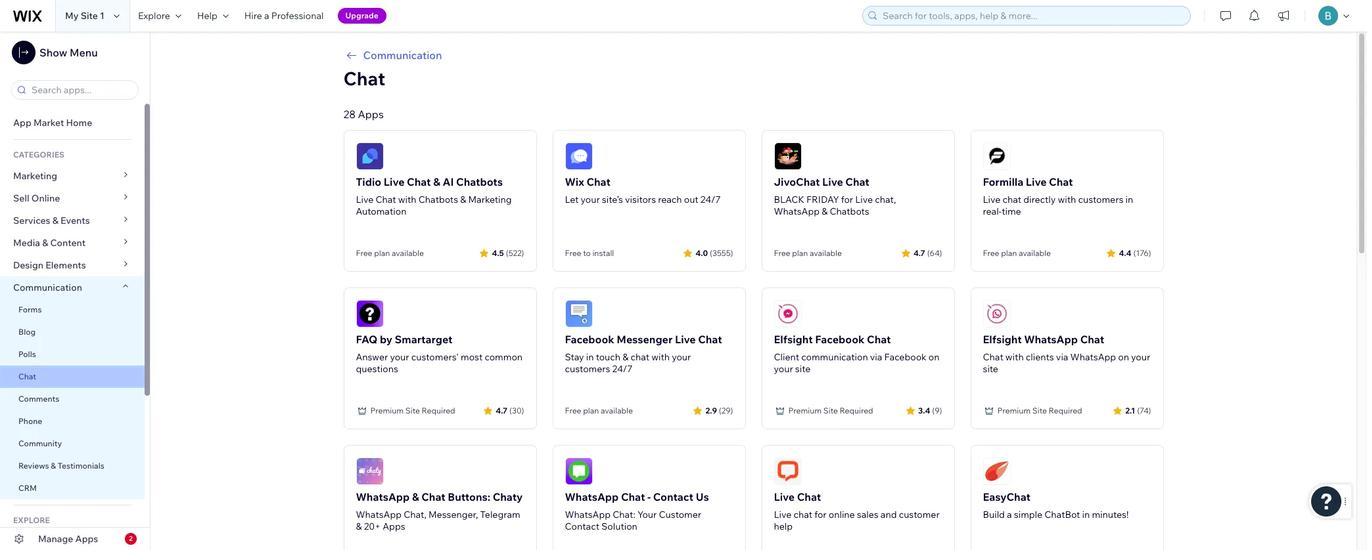 Task type: describe. For each thing, give the bounding box(es) containing it.
chat inside whatsapp chat - contact us whatsapp chat: your customer contact solution
[[621, 491, 645, 504]]

content
[[50, 237, 86, 249]]

automation
[[356, 206, 406, 218]]

0 horizontal spatial communication link
[[0, 277, 145, 299]]

24/7 inside wix chat let your site's visitors reach out 24/7
[[701, 194, 721, 206]]

(9)
[[932, 406, 942, 416]]

your inside facebook messenger live chat stay in touch & chat with your customers 24/7
[[672, 352, 691, 363]]

phone
[[18, 417, 42, 427]]

whatsapp right clients
[[1070, 352, 1116, 363]]

my site 1
[[65, 10, 104, 22]]

on inside elfsight facebook chat client communication via facebook on your site
[[929, 352, 940, 363]]

media
[[13, 237, 40, 249]]

2.1
[[1125, 406, 1135, 416]]

reviews & testimonials link
[[0, 455, 145, 478]]

chaty
[[493, 491, 523, 504]]

chat inside facebook messenger live chat stay in touch & chat with your customers 24/7
[[631, 352, 649, 363]]

premium site required for whatsapp
[[997, 406, 1082, 416]]

hire
[[244, 10, 262, 22]]

polls link
[[0, 344, 145, 366]]

my
[[65, 10, 79, 22]]

help
[[774, 521, 793, 533]]

services & events link
[[0, 210, 145, 232]]

questions
[[356, 363, 398, 375]]

install
[[592, 248, 614, 258]]

reviews
[[18, 461, 49, 471]]

blog link
[[0, 321, 145, 344]]

in for easychat
[[1082, 509, 1090, 521]]

your
[[638, 509, 657, 521]]

sell
[[13, 193, 29, 204]]

free plan available for friday
[[774, 248, 842, 258]]

& inside facebook messenger live chat stay in touch & chat with your customers 24/7
[[623, 352, 629, 363]]

wix chat logo image
[[565, 143, 593, 170]]

crm link
[[0, 478, 145, 500]]

premium for whatsapp
[[997, 406, 1031, 416]]

via inside elfsight facebook chat client communication via facebook on your site
[[870, 352, 882, 363]]

facebook messenger live chat stay in touch & chat with your customers 24/7
[[565, 333, 722, 375]]

testimonials
[[58, 461, 104, 471]]

plan for friday
[[792, 248, 808, 258]]

20+
[[364, 521, 381, 533]]

jivochat live chat logo image
[[774, 143, 802, 170]]

marketing inside "tidio live chat & ai chatbots live chat with chatbots & marketing automation"
[[468, 194, 512, 206]]

black
[[774, 194, 804, 206]]

4.5 (522)
[[492, 248, 524, 258]]

live inside facebook messenger live chat stay in touch & chat with your customers 24/7
[[675, 333, 696, 346]]

design elements
[[13, 260, 86, 271]]

directly
[[1024, 194, 1056, 206]]

with inside facebook messenger live chat stay in touch & chat with your customers 24/7
[[652, 352, 670, 363]]

premium for by
[[370, 406, 404, 416]]

media & content
[[13, 237, 86, 249]]

free for friday
[[774, 248, 790, 258]]

answer
[[356, 352, 388, 363]]

hire a professional link
[[236, 0, 332, 32]]

whatsapp inside jivochat live chat black friday for live chat, whatsapp & chatbots
[[774, 206, 820, 218]]

your inside faq by smartarget answer your customers' most common questions
[[390, 352, 409, 363]]

live chat live chat for online sales and customer help
[[774, 491, 940, 533]]

forms link
[[0, 299, 145, 321]]

0 horizontal spatial a
[[264, 10, 269, 22]]

plan for ai
[[374, 248, 390, 258]]

facebook messenger live chat logo image
[[565, 300, 593, 328]]

chat inside live chat live chat for online sales and customer help
[[797, 491, 821, 504]]

apps inside whatsapp & chat buttons: chaty whatsapp chat, messenger, telegram & 20+ apps
[[383, 521, 405, 533]]

app market home
[[13, 117, 92, 129]]

easychat logo image
[[983, 458, 1011, 486]]

friday
[[807, 194, 839, 206]]

available for chat
[[1019, 248, 1051, 258]]

whatsapp down whatsapp chat - contact us  logo
[[565, 491, 619, 504]]

0 horizontal spatial contact
[[565, 521, 599, 533]]

chat inside elfsight facebook chat client communication via facebook on your site
[[867, 333, 891, 346]]

apps for 28 apps
[[358, 108, 384, 121]]

app market home link
[[0, 112, 145, 134]]

reviews & testimonials
[[18, 461, 104, 471]]

whatsapp up clients
[[1024, 333, 1078, 346]]

premium for facebook
[[788, 406, 822, 416]]

chat,
[[875, 194, 896, 206]]

your inside elfsight whatsapp chat chat with clients via whatsapp on your site
[[1131, 352, 1150, 363]]

free for chat
[[983, 248, 999, 258]]

for inside jivochat live chat black friday for live chat, whatsapp & chatbots
[[841, 194, 853, 206]]

most
[[461, 352, 483, 363]]

us
[[696, 491, 709, 504]]

client
[[774, 352, 799, 363]]

4.4 (176)
[[1119, 248, 1151, 258]]

customer
[[659, 509, 701, 521]]

sell online link
[[0, 187, 145, 210]]

chat:
[[613, 509, 635, 521]]

4.0
[[696, 248, 708, 258]]

facebook inside facebook messenger live chat stay in touch & chat with your customers 24/7
[[565, 333, 614, 346]]

3.4 (9)
[[918, 406, 942, 416]]

3.4
[[918, 406, 930, 416]]

site inside elfsight whatsapp chat chat with clients via whatsapp on your site
[[983, 363, 998, 375]]

build
[[983, 509, 1005, 521]]

chatbots inside jivochat live chat black friday for live chat, whatsapp & chatbots
[[830, 206, 869, 218]]

communication
[[801, 352, 868, 363]]

faq by smartarget logo image
[[356, 300, 384, 328]]

on inside elfsight whatsapp chat chat with clients via whatsapp on your site
[[1118, 352, 1129, 363]]

online
[[829, 509, 855, 521]]

& inside jivochat live chat black friday for live chat, whatsapp & chatbots
[[822, 206, 828, 218]]

site inside elfsight facebook chat client communication via facebook on your site
[[795, 363, 811, 375]]

2 horizontal spatial facebook
[[884, 352, 926, 363]]

hire a professional
[[244, 10, 324, 22]]

customers'
[[411, 352, 459, 363]]

customer
[[899, 509, 940, 521]]

online
[[31, 193, 60, 204]]

for inside live chat live chat for online sales and customer help
[[815, 509, 827, 521]]

and
[[881, 509, 897, 521]]

plan for stay
[[583, 406, 599, 416]]

buttons:
[[448, 491, 490, 504]]

chat inside whatsapp & chat buttons: chaty whatsapp chat, messenger, telegram & 20+ apps
[[421, 491, 445, 504]]

upgrade button
[[338, 8, 386, 24]]

sidebar element
[[0, 32, 151, 551]]

crm
[[18, 484, 37, 494]]

time
[[1002, 206, 1021, 218]]

premium site required for by
[[370, 406, 455, 416]]

free for ai
[[356, 248, 372, 258]]

customers inside facebook messenger live chat stay in touch & chat with your customers 24/7
[[565, 363, 610, 375]]

whatsapp left the chat,
[[356, 509, 402, 521]]

upgrade
[[345, 11, 378, 20]]

free to install
[[565, 248, 614, 258]]

whatsapp chat - contact us  logo image
[[565, 458, 593, 486]]

let
[[565, 194, 579, 206]]

2.9 (29)
[[706, 406, 733, 416]]

clients
[[1026, 352, 1054, 363]]

app
[[13, 117, 31, 129]]

tidio live chat & ai chatbots live chat with chatbots & marketing automation
[[356, 175, 512, 218]]

with inside "tidio live chat & ai chatbots live chat with chatbots & marketing automation"
[[398, 194, 416, 206]]

chat inside formilla live chat live chat directly with customers in real-time
[[1003, 194, 1021, 206]]

to
[[583, 248, 591, 258]]

with inside formilla live chat live chat directly with customers in real-time
[[1058, 194, 1076, 206]]

chat inside wix chat let your site's visitors reach out 24/7
[[587, 175, 611, 189]]

marketing inside "sidebar" element
[[13, 170, 57, 182]]

site for faq by smartarget
[[405, 406, 420, 416]]

available for ai
[[392, 248, 424, 258]]

easychat
[[983, 491, 1031, 504]]



Task type: locate. For each thing, give the bounding box(es) containing it.
simple
[[1014, 509, 1043, 521]]

1 elfsight from the left
[[774, 333, 813, 346]]

show menu
[[39, 46, 98, 59]]

1 vertical spatial marketing
[[468, 194, 512, 206]]

1 vertical spatial 24/7
[[612, 363, 633, 375]]

0 horizontal spatial site
[[795, 363, 811, 375]]

1 horizontal spatial premium
[[788, 406, 822, 416]]

site down "customers'"
[[405, 406, 420, 416]]

whatsapp down jivochat
[[774, 206, 820, 218]]

(3555)
[[710, 248, 733, 258]]

1 on from the left
[[929, 352, 940, 363]]

for left online
[[815, 509, 827, 521]]

0 horizontal spatial premium
[[370, 406, 404, 416]]

available down time
[[1019, 248, 1051, 258]]

services
[[13, 215, 50, 227]]

a right build
[[1007, 509, 1012, 521]]

available down the touch
[[601, 406, 633, 416]]

available down 'automation'
[[392, 248, 424, 258]]

required for facebook
[[840, 406, 873, 416]]

elfsight
[[774, 333, 813, 346], [983, 333, 1022, 346]]

0 horizontal spatial communication
[[13, 282, 84, 294]]

required for whatsapp
[[1049, 406, 1082, 416]]

elfsight for elfsight whatsapp chat
[[983, 333, 1022, 346]]

elfsight up client in the bottom right of the page
[[774, 333, 813, 346]]

0 horizontal spatial chat
[[631, 352, 649, 363]]

tidio
[[356, 175, 381, 189]]

messenger,
[[428, 509, 478, 521]]

0 vertical spatial communication
[[363, 49, 442, 62]]

24/7 right out
[[701, 194, 721, 206]]

available for stay
[[601, 406, 633, 416]]

1
[[100, 10, 104, 22]]

with
[[398, 194, 416, 206], [1058, 194, 1076, 206], [652, 352, 670, 363], [1006, 352, 1024, 363]]

community link
[[0, 433, 145, 455]]

home
[[66, 117, 92, 129]]

free
[[356, 248, 372, 258], [565, 248, 581, 258], [774, 248, 790, 258], [983, 248, 999, 258], [565, 406, 581, 416]]

2 vertical spatial chat
[[794, 509, 812, 521]]

formilla live chat live chat directly with customers in real-time
[[983, 175, 1133, 218]]

a right hire
[[264, 10, 269, 22]]

facebook up communication
[[815, 333, 865, 346]]

1 premium site required from the left
[[370, 406, 455, 416]]

comments link
[[0, 388, 145, 411]]

1 horizontal spatial on
[[1118, 352, 1129, 363]]

your up '2.1 (74)' at right bottom
[[1131, 352, 1150, 363]]

marketing up 4.5 at the left of page
[[468, 194, 512, 206]]

2 premium site required from the left
[[788, 406, 873, 416]]

0 vertical spatial 4.7
[[914, 248, 925, 258]]

required down elfsight whatsapp chat chat with clients via whatsapp on your site in the bottom of the page
[[1049, 406, 1082, 416]]

free plan available for ai
[[356, 248, 424, 258]]

apps inside "sidebar" element
[[75, 534, 98, 546]]

apps right manage
[[75, 534, 98, 546]]

0 vertical spatial a
[[264, 10, 269, 22]]

2 premium from the left
[[788, 406, 822, 416]]

jivochat live chat black friday for live chat, whatsapp & chatbots
[[774, 175, 896, 218]]

live chat logo image
[[774, 458, 802, 486]]

2 required from the left
[[840, 406, 873, 416]]

1 horizontal spatial via
[[1056, 352, 1068, 363]]

1 vertical spatial a
[[1007, 509, 1012, 521]]

0 vertical spatial apps
[[358, 108, 384, 121]]

site down elfsight facebook chat logo
[[795, 363, 811, 375]]

chat inside live chat live chat for online sales and customer help
[[794, 509, 812, 521]]

2 horizontal spatial in
[[1126, 194, 1133, 206]]

elfsight whatsapp chat logo image
[[983, 300, 1011, 328]]

1 horizontal spatial 4.7
[[914, 248, 925, 258]]

telegram
[[480, 509, 520, 521]]

premium down clients
[[997, 406, 1031, 416]]

plan down black
[[792, 248, 808, 258]]

elfsight inside elfsight whatsapp chat chat with clients via whatsapp on your site
[[983, 333, 1022, 346]]

2 vertical spatial apps
[[75, 534, 98, 546]]

chat right help
[[794, 509, 812, 521]]

0 vertical spatial 24/7
[[701, 194, 721, 206]]

1 required from the left
[[422, 406, 455, 416]]

free for site's
[[565, 248, 581, 258]]

free down black
[[774, 248, 790, 258]]

4.7 (64)
[[914, 248, 942, 258]]

28 apps
[[343, 108, 384, 121]]

4.7 for jivochat live chat
[[914, 248, 925, 258]]

communication down design elements
[[13, 282, 84, 294]]

free for stay
[[565, 406, 581, 416]]

whatsapp down whatsapp & chat buttons: chaty logo
[[356, 491, 410, 504]]

0 horizontal spatial for
[[815, 509, 827, 521]]

3 premium from the left
[[997, 406, 1031, 416]]

0 horizontal spatial elfsight
[[774, 333, 813, 346]]

chat inside facebook messenger live chat stay in touch & chat with your customers 24/7
[[698, 333, 722, 346]]

0 vertical spatial customers
[[1078, 194, 1124, 206]]

jivochat
[[774, 175, 820, 189]]

required down "customers'"
[[422, 406, 455, 416]]

1 via from the left
[[870, 352, 882, 363]]

apps for manage apps
[[75, 534, 98, 546]]

2 horizontal spatial premium site required
[[997, 406, 1082, 416]]

your inside elfsight facebook chat client communication via facebook on your site
[[774, 363, 793, 375]]

sell online
[[13, 193, 60, 204]]

chat link
[[0, 366, 145, 388]]

via inside elfsight whatsapp chat chat with clients via whatsapp on your site
[[1056, 352, 1068, 363]]

real-
[[983, 206, 1002, 218]]

elfsight facebook chat logo image
[[774, 300, 802, 328]]

1 vertical spatial in
[[586, 352, 594, 363]]

0 vertical spatial for
[[841, 194, 853, 206]]

available for friday
[[810, 248, 842, 258]]

marketing down categories
[[13, 170, 57, 182]]

your
[[581, 194, 600, 206], [390, 352, 409, 363], [672, 352, 691, 363], [1131, 352, 1150, 363], [774, 363, 793, 375]]

site
[[795, 363, 811, 375], [983, 363, 998, 375]]

plan down 'automation'
[[374, 248, 390, 258]]

1 horizontal spatial marketing
[[468, 194, 512, 206]]

4.7 left the (30)
[[496, 406, 507, 416]]

4.7 (30)
[[496, 406, 524, 416]]

free down real-
[[983, 248, 999, 258]]

chat down messenger
[[631, 352, 649, 363]]

whatsapp & chat buttons: chaty logo image
[[356, 458, 384, 486]]

contact left solution
[[565, 521, 599, 533]]

via right clients
[[1056, 352, 1068, 363]]

customers down facebook messenger live chat logo
[[565, 363, 610, 375]]

chat inside formilla live chat live chat directly with customers in real-time
[[1049, 175, 1073, 189]]

chatbots right ai
[[456, 175, 503, 189]]

apps right 28
[[358, 108, 384, 121]]

manage apps
[[38, 534, 98, 546]]

facebook up stay
[[565, 333, 614, 346]]

0 horizontal spatial required
[[422, 406, 455, 416]]

phone link
[[0, 411, 145, 433]]

in up 4.4
[[1126, 194, 1133, 206]]

0 horizontal spatial customers
[[565, 363, 610, 375]]

apps right 20+
[[383, 521, 405, 533]]

(176)
[[1134, 248, 1151, 258]]

free down 'automation'
[[356, 248, 372, 258]]

1 vertical spatial customers
[[565, 363, 610, 375]]

out
[[684, 194, 698, 206]]

0 horizontal spatial facebook
[[565, 333, 614, 346]]

1 horizontal spatial customers
[[1078, 194, 1124, 206]]

premium down client in the bottom right of the page
[[788, 406, 822, 416]]

free plan available
[[356, 248, 424, 258], [774, 248, 842, 258], [983, 248, 1051, 258], [565, 406, 633, 416]]

your left communication
[[774, 363, 793, 375]]

for right friday
[[841, 194, 853, 206]]

24/7
[[701, 194, 721, 206], [612, 363, 633, 375]]

explore
[[13, 516, 50, 526]]

in right stay
[[586, 352, 594, 363]]

reach
[[658, 194, 682, 206]]

via right communication
[[870, 352, 882, 363]]

design
[[13, 260, 43, 271]]

free plan available down the touch
[[565, 406, 633, 416]]

chat down formilla
[[1003, 194, 1021, 206]]

plan
[[374, 248, 390, 258], [792, 248, 808, 258], [1001, 248, 1017, 258], [583, 406, 599, 416]]

smartarget
[[395, 333, 453, 346]]

1 vertical spatial communication link
[[0, 277, 145, 299]]

menu
[[70, 46, 98, 59]]

site for elfsight whatsapp chat
[[1032, 406, 1047, 416]]

3 premium site required from the left
[[997, 406, 1082, 416]]

1 horizontal spatial elfsight
[[983, 333, 1022, 346]]

free plan available for stay
[[565, 406, 633, 416]]

formilla live chat logo image
[[983, 143, 1011, 170]]

Search for tools, apps, help & more... field
[[879, 7, 1186, 25]]

site left clients
[[983, 363, 998, 375]]

free left to
[[565, 248, 581, 258]]

1 horizontal spatial in
[[1082, 509, 1090, 521]]

0 horizontal spatial via
[[870, 352, 882, 363]]

show menu button
[[12, 41, 98, 64]]

on up the (9)
[[929, 352, 940, 363]]

required for by
[[422, 406, 455, 416]]

1 vertical spatial 4.7
[[496, 406, 507, 416]]

4.7 left (64)
[[914, 248, 925, 258]]

0 horizontal spatial marketing
[[13, 170, 57, 182]]

1 horizontal spatial facebook
[[815, 333, 865, 346]]

24/7 inside facebook messenger live chat stay in touch & chat with your customers 24/7
[[612, 363, 633, 375]]

contact up the customer
[[653, 491, 693, 504]]

whatsapp chat - contact us whatsapp chat: your customer contact solution
[[565, 491, 709, 533]]

4.5
[[492, 248, 504, 258]]

1 horizontal spatial site
[[983, 363, 998, 375]]

whatsapp left the chat:
[[565, 509, 611, 521]]

2.1 (74)
[[1125, 406, 1151, 416]]

elfsight down 'elfsight whatsapp chat logo'
[[983, 333, 1022, 346]]

site down clients
[[1032, 406, 1047, 416]]

faq
[[356, 333, 378, 346]]

0 horizontal spatial in
[[586, 352, 594, 363]]

premium site required for facebook
[[788, 406, 873, 416]]

easychat build a simple chatbot in minutes!
[[983, 491, 1129, 521]]

a inside easychat build a simple chatbot in minutes!
[[1007, 509, 1012, 521]]

1 vertical spatial communication
[[13, 282, 84, 294]]

in inside formilla live chat live chat directly with customers in real-time
[[1126, 194, 1133, 206]]

live
[[384, 175, 405, 189], [822, 175, 843, 189], [1026, 175, 1047, 189], [356, 194, 374, 206], [855, 194, 873, 206], [983, 194, 1001, 206], [675, 333, 696, 346], [774, 491, 795, 504], [774, 509, 792, 521]]

formilla
[[983, 175, 1024, 189]]

customers inside formilla live chat live chat directly with customers in real-time
[[1078, 194, 1124, 206]]

chatbot
[[1045, 509, 1080, 521]]

1 horizontal spatial chat
[[794, 509, 812, 521]]

0 vertical spatial in
[[1126, 194, 1133, 206]]

2 horizontal spatial chat
[[1003, 194, 1021, 206]]

3 required from the left
[[1049, 406, 1082, 416]]

in right chatbot
[[1082, 509, 1090, 521]]

free plan available for chat
[[983, 248, 1051, 258]]

0 vertical spatial chat
[[1003, 194, 1021, 206]]

chat inside "sidebar" element
[[18, 372, 36, 382]]

Search apps... field
[[28, 81, 134, 99]]

on up 2.1
[[1118, 352, 1129, 363]]

1 horizontal spatial communication link
[[343, 47, 1164, 63]]

free down stay
[[565, 406, 581, 416]]

available down friday
[[810, 248, 842, 258]]

2 via from the left
[[1056, 352, 1068, 363]]

show
[[39, 46, 67, 59]]

24/7 down messenger
[[612, 363, 633, 375]]

forms
[[18, 305, 42, 315]]

0 horizontal spatial 4.7
[[496, 406, 507, 416]]

0 horizontal spatial 24/7
[[612, 363, 633, 375]]

plan for chat
[[1001, 248, 1017, 258]]

site left '1'
[[81, 10, 98, 22]]

0 vertical spatial contact
[[653, 491, 693, 504]]

your down messenger
[[672, 352, 691, 363]]

in for facebook messenger live chat
[[586, 352, 594, 363]]

1 horizontal spatial required
[[840, 406, 873, 416]]

1 site from the left
[[795, 363, 811, 375]]

stay
[[565, 352, 584, 363]]

media & content link
[[0, 232, 145, 254]]

1 vertical spatial for
[[815, 509, 827, 521]]

site's
[[602, 194, 623, 206]]

free plan available down time
[[983, 248, 1051, 258]]

free plan available down friday
[[774, 248, 842, 258]]

1 horizontal spatial 24/7
[[701, 194, 721, 206]]

1 horizontal spatial premium site required
[[788, 406, 873, 416]]

chat
[[1003, 194, 1021, 206], [631, 352, 649, 363], [794, 509, 812, 521]]

wix chat let your site's visitors reach out 24/7
[[565, 175, 721, 206]]

your down by
[[390, 352, 409, 363]]

wix
[[565, 175, 584, 189]]

1 horizontal spatial communication
[[363, 49, 442, 62]]

1 horizontal spatial a
[[1007, 509, 1012, 521]]

2 site from the left
[[983, 363, 998, 375]]

1 premium from the left
[[370, 406, 404, 416]]

(64)
[[927, 248, 942, 258]]

a
[[264, 10, 269, 22], [1007, 509, 1012, 521]]

0 horizontal spatial premium site required
[[370, 406, 455, 416]]

4.4
[[1119, 248, 1132, 258]]

categories
[[13, 150, 64, 160]]

1 vertical spatial contact
[[565, 521, 599, 533]]

premium site required down communication
[[788, 406, 873, 416]]

elfsight inside elfsight facebook chat client communication via facebook on your site
[[774, 333, 813, 346]]

communication down upgrade button
[[363, 49, 442, 62]]

communication inside "sidebar" element
[[13, 282, 84, 294]]

in inside facebook messenger live chat stay in touch & chat with your customers 24/7
[[586, 352, 594, 363]]

ai
[[443, 175, 454, 189]]

services & events
[[13, 215, 90, 227]]

visitors
[[625, 194, 656, 206]]

2 horizontal spatial premium
[[997, 406, 1031, 416]]

required down elfsight facebook chat client communication via facebook on your site
[[840, 406, 873, 416]]

0 vertical spatial marketing
[[13, 170, 57, 182]]

facebook up 3.4
[[884, 352, 926, 363]]

marketing
[[13, 170, 57, 182], [468, 194, 512, 206]]

premium down questions
[[370, 406, 404, 416]]

site down communication
[[823, 406, 838, 416]]

site for elfsight facebook chat
[[823, 406, 838, 416]]

tidio live chat & ai chatbots logo image
[[356, 143, 384, 170]]

plan down stay
[[583, 406, 599, 416]]

0 vertical spatial communication link
[[343, 47, 1164, 63]]

1 vertical spatial apps
[[383, 521, 405, 533]]

design elements link
[[0, 254, 145, 277]]

on
[[929, 352, 940, 363], [1118, 352, 1129, 363]]

your right let
[[581, 194, 600, 206]]

1 horizontal spatial for
[[841, 194, 853, 206]]

2 on from the left
[[1118, 352, 1129, 363]]

events
[[61, 215, 90, 227]]

4.7 for faq by smartarget
[[496, 406, 507, 416]]

chat inside jivochat live chat black friday for live chat, whatsapp & chatbots
[[845, 175, 869, 189]]

chatbots down ai
[[419, 194, 458, 206]]

required
[[422, 406, 455, 416], [840, 406, 873, 416], [1049, 406, 1082, 416]]

0 horizontal spatial on
[[929, 352, 940, 363]]

chatbots left chat,
[[830, 206, 869, 218]]

2
[[129, 535, 133, 544]]

help button
[[189, 0, 236, 32]]

4.7
[[914, 248, 925, 258], [496, 406, 507, 416]]

elfsight for elfsight facebook chat
[[774, 333, 813, 346]]

customers up 4.4
[[1078, 194, 1124, 206]]

elfsight whatsapp chat chat with clients via whatsapp on your site
[[983, 333, 1150, 375]]

free plan available down 'automation'
[[356, 248, 424, 258]]

2 vertical spatial in
[[1082, 509, 1090, 521]]

comments
[[18, 394, 59, 404]]

plan down time
[[1001, 248, 1017, 258]]

2 elfsight from the left
[[983, 333, 1022, 346]]

via
[[870, 352, 882, 363], [1056, 352, 1068, 363]]

1 vertical spatial chat
[[631, 352, 649, 363]]

1 horizontal spatial contact
[[653, 491, 693, 504]]

premium site required down clients
[[997, 406, 1082, 416]]

premium site required down questions
[[370, 406, 455, 416]]

with inside elfsight whatsapp chat chat with clients via whatsapp on your site
[[1006, 352, 1024, 363]]

in inside easychat build a simple chatbot in minutes!
[[1082, 509, 1090, 521]]

2 horizontal spatial required
[[1049, 406, 1082, 416]]

your inside wix chat let your site's visitors reach out 24/7
[[581, 194, 600, 206]]



Task type: vqa. For each thing, say whether or not it's contained in the screenshot.


